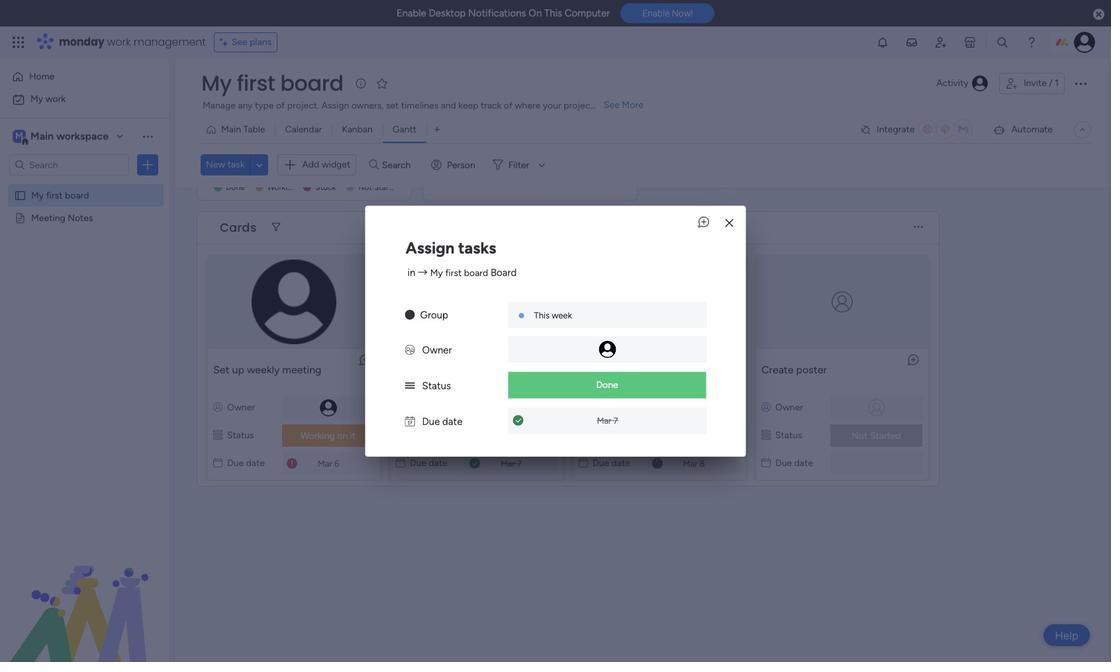 Task type: vqa. For each thing, say whether or not it's contained in the screenshot.
Parks
no



Task type: describe. For each thing, give the bounding box(es) containing it.
v2 multiple person column image
[[405, 344, 415, 356]]

activity button
[[932, 73, 994, 94]]

data
[[616, 363, 637, 376]]

select product image
[[12, 36, 25, 49]]

my inside in → my first board board
[[430, 268, 443, 279]]

1 horizontal spatial not
[[852, 430, 868, 441]]

desktop
[[429, 7, 466, 19]]

notifications
[[469, 7, 526, 19]]

main table button
[[201, 119, 275, 140]]

track
[[481, 100, 502, 111]]

main workspace
[[30, 130, 109, 142]]

meeting
[[282, 363, 322, 376]]

status for not started
[[776, 430, 803, 441]]

due for working on it
[[227, 457, 244, 469]]

see plans
[[232, 36, 272, 48]]

m
[[15, 131, 23, 142]]

calendar button
[[275, 119, 332, 140]]

computer
[[565, 7, 610, 19]]

notes
[[68, 212, 93, 223]]

automate button
[[988, 119, 1059, 140]]

assign tasks dialog
[[365, 206, 746, 457]]

dapulse date column image
[[405, 416, 415, 428]]

project
[[564, 100, 594, 111]]

due date for done
[[410, 457, 448, 469]]

close image
[[726, 218, 734, 228]]

person button
[[426, 155, 483, 176]]

first inside in → my first board board
[[446, 268, 462, 279]]

v2 status outline image for stuck
[[579, 430, 588, 441]]

mar 8
[[683, 458, 705, 468]]

due date for stuck
[[593, 457, 631, 469]]

set
[[213, 363, 230, 376]]

public board image for my first board
[[14, 189, 27, 201]]

date for working on it
[[246, 457, 265, 469]]

add
[[302, 159, 319, 170]]

week
[[552, 310, 572, 320]]

filter button
[[487, 155, 550, 176]]

owner for not started
[[776, 402, 804, 413]]

started inside row group
[[871, 430, 902, 441]]

work for my
[[45, 93, 66, 105]]

now!
[[672, 8, 693, 19]]

due for done
[[410, 457, 427, 469]]

owners,
[[352, 100, 384, 111]]

invite members image
[[935, 36, 948, 49]]

arrow down image
[[534, 157, 550, 173]]

enable now! button
[[621, 3, 715, 23]]

table
[[243, 124, 265, 135]]

main for main workspace
[[30, 130, 54, 142]]

see for see plans
[[232, 36, 248, 48]]

1 horizontal spatial v2 done deadline image
[[513, 415, 524, 427]]

update feed image
[[906, 36, 919, 49]]

v2 calendar view small outline image for working on it
[[213, 457, 223, 469]]

mar for done
[[501, 458, 515, 468]]

type
[[255, 100, 274, 111]]

create
[[762, 363, 794, 376]]

angle down image
[[256, 160, 263, 170]]

on inside row group
[[337, 430, 348, 441]]

mar for stuck
[[683, 458, 698, 468]]

v2 calendar view small outline image
[[762, 457, 771, 469]]

create poster
[[762, 363, 827, 376]]

0 horizontal spatial assign
[[322, 100, 349, 111]]

help button
[[1044, 625, 1091, 647]]

v2 calendar view small outline image for stuck
[[579, 457, 588, 469]]

assign tasks
[[406, 238, 497, 258]]

1 vertical spatial it
[[350, 430, 356, 441]]

home link
[[8, 66, 161, 87]]

not started inside row group
[[852, 430, 902, 441]]

invite
[[1024, 78, 1047, 89]]

notifications image
[[877, 36, 890, 49]]

due date for not started
[[776, 457, 813, 469]]

integrate button
[[855, 116, 983, 144]]

mar for working on it
[[318, 458, 332, 468]]

mar 7 for rightmost the v2 done deadline icon
[[597, 416, 619, 426]]

enable now!
[[643, 8, 693, 19]]

collect
[[579, 363, 613, 376]]

integrate
[[877, 124, 915, 135]]

v2 calendar view small outline image for done
[[396, 457, 405, 469]]

lottie animation element
[[0, 529, 169, 663]]

this inside the 'assign tasks' 'dialog'
[[534, 310, 550, 320]]

add widget button
[[278, 154, 357, 176]]

mar 7 for the bottommost the v2 done deadline icon
[[501, 458, 522, 468]]

collapse board header image
[[1078, 125, 1089, 135]]

management
[[134, 34, 206, 50]]

Cards field
[[217, 219, 260, 236]]

manage any type of project. assign owners, set timelines and keep track of where your project stands.
[[203, 100, 626, 111]]

kanban button
[[332, 119, 383, 140]]

date for stuck
[[612, 457, 631, 469]]

collect data
[[579, 363, 637, 376]]

group
[[420, 309, 448, 321]]

see plans button
[[214, 32, 278, 52]]

meeting
[[31, 212, 65, 223]]

8
[[700, 458, 705, 468]]

dapulse person column image
[[762, 402, 771, 413]]

assign inside the 'assign tasks' 'dialog'
[[406, 238, 455, 258]]

see for see more
[[604, 99, 620, 111]]

My first board field
[[198, 68, 347, 98]]

new task button
[[201, 155, 250, 176]]

up
[[232, 363, 244, 376]]

v2 status image
[[405, 380, 415, 392]]

help
[[1056, 629, 1079, 642]]

due for not started
[[776, 457, 792, 469]]

status for working on it
[[227, 430, 254, 441]]

board
[[491, 267, 517, 279]]

my first board inside list box
[[31, 189, 89, 201]]

→
[[418, 267, 428, 279]]

date for not started
[[795, 457, 813, 469]]

stands.
[[596, 100, 626, 111]]

any
[[238, 100, 253, 111]]

automate
[[1012, 124, 1053, 135]]

and
[[441, 100, 456, 111]]

kanban
[[342, 124, 373, 135]]

calendar
[[285, 124, 322, 135]]

6
[[335, 458, 339, 468]]

my work
[[30, 93, 66, 105]]

weekly
[[247, 363, 280, 376]]

poster
[[797, 363, 827, 376]]

0 vertical spatial board
[[280, 68, 344, 98]]

Search in workspace field
[[28, 157, 111, 173]]

monday
[[59, 34, 104, 50]]

cards main content
[[176, 0, 1112, 663]]

board inside in → my first board board
[[464, 268, 488, 279]]

v2 status outline image for not started
[[762, 430, 771, 441]]

see more
[[604, 99, 644, 111]]

new task
[[206, 159, 245, 170]]

0 vertical spatial stuck
[[316, 183, 336, 192]]

status for done
[[422, 380, 451, 392]]

row group inside cards main content
[[203, 249, 934, 663]]

where
[[515, 100, 541, 111]]

due date for working on it
[[227, 457, 265, 469]]

enable for enable desktop notifications on this computer
[[397, 7, 427, 19]]

tasks
[[459, 238, 497, 258]]

date inside the 'assign tasks' 'dialog'
[[443, 416, 463, 428]]

keep
[[459, 100, 479, 111]]

0 vertical spatial working on it
[[267, 183, 315, 192]]

owner for stuck
[[593, 402, 621, 413]]

my work link
[[8, 89, 161, 110]]

more
[[622, 99, 644, 111]]



Task type: locate. For each thing, give the bounding box(es) containing it.
7 inside row group
[[518, 458, 522, 468]]

enable left desktop
[[397, 7, 427, 19]]

on down the add on the left of the page
[[299, 183, 308, 192]]

see left more
[[604, 99, 620, 111]]

done
[[226, 183, 245, 192], [597, 379, 619, 391], [500, 430, 522, 441]]

1 horizontal spatial work
[[107, 34, 131, 50]]

see
[[232, 36, 248, 48], [604, 99, 620, 111]]

work down home
[[45, 93, 66, 105]]

2 horizontal spatial v2 calendar view small outline image
[[579, 457, 588, 469]]

2 dapulse person column image from the left
[[579, 402, 588, 413]]

0 horizontal spatial see
[[232, 36, 248, 48]]

date for done
[[429, 457, 448, 469]]

my
[[201, 68, 232, 98], [30, 93, 43, 105], [31, 189, 44, 201], [430, 268, 443, 279]]

this left week
[[534, 310, 550, 320]]

my first board
[[201, 68, 344, 98], [31, 189, 89, 201]]

1 vertical spatial board
[[65, 189, 89, 201]]

3 v2 calendar view small outline image from the left
[[579, 457, 588, 469]]

0 vertical spatial v2 done deadline image
[[513, 415, 524, 427]]

1 horizontal spatial first
[[237, 68, 275, 98]]

more dots image
[[914, 223, 924, 233]]

enable inside button
[[643, 8, 670, 19]]

new
[[206, 159, 225, 170]]

workspace image
[[13, 129, 26, 144]]

1 v2 status outline image from the left
[[579, 430, 588, 441]]

activity
[[937, 78, 969, 89]]

main left table
[[221, 124, 241, 135]]

1 horizontal spatial v2 status outline image
[[762, 430, 771, 441]]

1 horizontal spatial stuck
[[682, 430, 706, 441]]

dapulse person column image for stuck
[[579, 402, 588, 413]]

due for stuck
[[593, 457, 610, 469]]

1 horizontal spatial assign
[[406, 238, 455, 258]]

see inside button
[[232, 36, 248, 48]]

0 horizontal spatial started
[[374, 183, 401, 192]]

card cover image image
[[217, 259, 372, 344], [400, 259, 555, 344], [649, 291, 670, 312], [832, 291, 853, 312]]

1 horizontal spatial main
[[221, 124, 241, 135]]

main inside main table button
[[221, 124, 241, 135]]

first up type
[[237, 68, 275, 98]]

done inside the 'assign tasks' 'dialog'
[[597, 379, 619, 391]]

lottie animation image
[[0, 529, 169, 663]]

2 vertical spatial board
[[464, 268, 488, 279]]

1 vertical spatial on
[[337, 430, 348, 441]]

board
[[280, 68, 344, 98], [65, 189, 89, 201], [464, 268, 488, 279]]

1 vertical spatial working
[[301, 430, 335, 441]]

your
[[543, 100, 562, 111]]

add view image
[[435, 125, 440, 135]]

v2 status outline image
[[213, 430, 223, 441]]

1 horizontal spatial 7
[[614, 416, 619, 426]]

2 horizontal spatial first
[[446, 268, 462, 279]]

owner down collect data
[[593, 402, 621, 413]]

2 public board image from the top
[[14, 211, 27, 224]]

add widget
[[302, 159, 351, 170]]

option
[[0, 183, 169, 186]]

not started
[[359, 183, 401, 192], [852, 430, 902, 441]]

Search field
[[379, 156, 419, 174]]

my up meeting
[[31, 189, 44, 201]]

main
[[221, 124, 241, 135], [30, 130, 54, 142]]

status down collect data
[[593, 430, 620, 441]]

first up meeting
[[46, 189, 63, 201]]

dapulse person column image for working on it
[[213, 402, 223, 413]]

0 vertical spatial mar 7
[[597, 416, 619, 426]]

1 vertical spatial mar 7
[[501, 458, 522, 468]]

0 vertical spatial started
[[374, 183, 401, 192]]

add to favorites image
[[375, 77, 389, 90]]

main right "workspace" image
[[30, 130, 54, 142]]

owner right v2 multiple person column icon
[[422, 344, 452, 356]]

0 horizontal spatial it
[[310, 183, 315, 192]]

row group
[[203, 249, 934, 663]]

0 horizontal spatial v2 calendar view small outline image
[[213, 457, 223, 469]]

workspace selection element
[[13, 129, 111, 146]]

dapulse person column image up v2 status outline icon on the left of the page
[[213, 402, 223, 413]]

mar 7 inside the 'assign tasks' 'dialog'
[[597, 416, 619, 426]]

this
[[545, 7, 563, 19], [534, 310, 550, 320]]

date
[[443, 416, 463, 428], [246, 457, 265, 469], [429, 457, 448, 469], [612, 457, 631, 469], [795, 457, 813, 469]]

0 horizontal spatial my first board
[[31, 189, 89, 201]]

1 vertical spatial first
[[46, 189, 63, 201]]

stuck up the mar 8
[[682, 430, 706, 441]]

my down home
[[30, 93, 43, 105]]

2 vertical spatial first
[[446, 268, 462, 279]]

1 horizontal spatial started
[[871, 430, 902, 441]]

0 horizontal spatial work
[[45, 93, 66, 105]]

1 horizontal spatial mar 7
[[597, 416, 619, 426]]

search everything image
[[996, 36, 1010, 49]]

main table
[[221, 124, 265, 135]]

0 horizontal spatial not started
[[359, 183, 401, 192]]

1 vertical spatial working on it
[[301, 430, 356, 441]]

7 for rightmost the v2 done deadline icon
[[614, 416, 619, 426]]

1 dapulse person column image from the left
[[213, 402, 223, 413]]

project.
[[287, 100, 319, 111]]

enable
[[397, 7, 427, 19], [643, 8, 670, 19]]

0 horizontal spatial first
[[46, 189, 63, 201]]

1 vertical spatial assign
[[406, 238, 455, 258]]

1 vertical spatial not started
[[852, 430, 902, 441]]

list box containing my first board
[[0, 181, 169, 408]]

0 vertical spatial on
[[299, 183, 308, 192]]

this week
[[534, 310, 572, 320]]

1
[[1056, 78, 1059, 89]]

1 vertical spatial started
[[871, 430, 902, 441]]

invite / 1
[[1024, 78, 1059, 89]]

meeting notes
[[31, 212, 93, 223]]

dapulse close image
[[1094, 8, 1105, 21]]

plans
[[250, 36, 272, 48]]

stuck
[[316, 183, 336, 192], [682, 430, 706, 441]]

1 horizontal spatial board
[[280, 68, 344, 98]]

0 vertical spatial it
[[310, 183, 315, 192]]

0 horizontal spatial board
[[65, 189, 89, 201]]

dapulse person column image
[[213, 402, 223, 413], [579, 402, 588, 413]]

board up project.
[[280, 68, 344, 98]]

see left plans
[[232, 36, 248, 48]]

0 vertical spatial my first board
[[201, 68, 344, 98]]

show board description image
[[353, 77, 369, 90]]

0 horizontal spatial stuck
[[316, 183, 336, 192]]

list box
[[0, 181, 169, 408]]

1 vertical spatial done
[[597, 379, 619, 391]]

workspace
[[56, 130, 109, 142]]

assign right project.
[[322, 100, 349, 111]]

1 horizontal spatial my first board
[[201, 68, 344, 98]]

kendall parks image
[[1075, 32, 1096, 53]]

task
[[228, 159, 245, 170]]

2 v2 calendar view small outline image from the left
[[396, 457, 405, 469]]

0 horizontal spatial of
[[276, 100, 285, 111]]

0 vertical spatial not started
[[359, 183, 401, 192]]

v2 status outline image
[[579, 430, 588, 441], [762, 430, 771, 441]]

/
[[1050, 78, 1053, 89]]

owner for working on it
[[227, 402, 255, 413]]

2 vertical spatial done
[[500, 430, 522, 441]]

stuck down add widget
[[316, 183, 336, 192]]

1 public board image from the top
[[14, 189, 27, 201]]

mar 7
[[597, 416, 619, 426], [501, 458, 522, 468]]

0 horizontal spatial not
[[359, 183, 372, 192]]

0 horizontal spatial main
[[30, 130, 54, 142]]

first
[[237, 68, 275, 98], [46, 189, 63, 201], [446, 268, 462, 279]]

of
[[276, 100, 285, 111], [504, 100, 513, 111]]

status
[[422, 380, 451, 392], [227, 430, 254, 441], [593, 430, 620, 441], [776, 430, 803, 441]]

1 vertical spatial 7
[[518, 458, 522, 468]]

public board image left meeting
[[14, 211, 27, 224]]

1 vertical spatial stuck
[[682, 430, 706, 441]]

set
[[386, 100, 399, 111]]

0 vertical spatial public board image
[[14, 189, 27, 201]]

my first board up type
[[201, 68, 344, 98]]

1 vertical spatial public board image
[[14, 211, 27, 224]]

gantt
[[393, 124, 417, 135]]

0 vertical spatial not
[[359, 183, 372, 192]]

board down tasks
[[464, 268, 488, 279]]

enable desktop notifications on this computer
[[397, 7, 610, 19]]

0 horizontal spatial on
[[299, 183, 308, 192]]

row group containing set up weekly meeting
[[203, 249, 934, 663]]

owner down the up
[[227, 402, 255, 413]]

1 vertical spatial my first board
[[31, 189, 89, 201]]

monday marketplace image
[[964, 36, 977, 49]]

2 v2 status outline image from the left
[[762, 430, 771, 441]]

my inside list box
[[31, 189, 44, 201]]

0 vertical spatial 7
[[614, 416, 619, 426]]

mar 6
[[318, 458, 339, 468]]

1 v2 calendar view small outline image from the left
[[213, 457, 223, 469]]

0 horizontal spatial enable
[[397, 7, 427, 19]]

invite / 1 button
[[1000, 73, 1065, 94]]

0 horizontal spatial working
[[267, 183, 297, 192]]

status inside the 'assign tasks' 'dialog'
[[422, 380, 451, 392]]

enable left the now!
[[643, 8, 670, 19]]

main for main table
[[221, 124, 241, 135]]

v2 overdue deadline image
[[287, 457, 297, 470]]

7 inside the 'assign tasks' 'dialog'
[[614, 416, 619, 426]]

my first board up meeting notes on the left
[[31, 189, 89, 201]]

my up manage
[[201, 68, 232, 98]]

1 horizontal spatial see
[[604, 99, 620, 111]]

0 vertical spatial working
[[267, 183, 297, 192]]

see more link
[[603, 99, 645, 112]]

1 horizontal spatial working
[[301, 430, 335, 441]]

working on it
[[267, 183, 315, 192], [301, 430, 356, 441]]

1 vertical spatial not
[[852, 430, 868, 441]]

timelines
[[401, 100, 439, 111]]

assign
[[322, 100, 349, 111], [406, 238, 455, 258]]

on
[[299, 183, 308, 192], [337, 430, 348, 441]]

0 horizontal spatial 7
[[518, 458, 522, 468]]

1 vertical spatial work
[[45, 93, 66, 105]]

cards
[[220, 219, 257, 236]]

1 horizontal spatial v2 calendar view small outline image
[[396, 457, 405, 469]]

mar 7 inside cards main content
[[501, 458, 522, 468]]

first down the assign tasks
[[446, 268, 462, 279]]

person
[[447, 160, 476, 171]]

working up mar 6
[[301, 430, 335, 441]]

1 vertical spatial this
[[534, 310, 550, 320]]

1 horizontal spatial done
[[500, 430, 522, 441]]

v2 calendar view small outline image
[[213, 457, 223, 469], [396, 457, 405, 469], [579, 457, 588, 469]]

status right v2 status image
[[422, 380, 451, 392]]

widget
[[322, 159, 351, 170]]

filter
[[509, 160, 530, 171]]

due inside the 'assign tasks' 'dialog'
[[422, 416, 440, 428]]

2 horizontal spatial done
[[597, 379, 619, 391]]

1 of from the left
[[276, 100, 285, 111]]

0 horizontal spatial v2 done deadline image
[[470, 457, 480, 470]]

manage
[[203, 100, 236, 111]]

this right on
[[545, 7, 563, 19]]

public board image
[[14, 189, 27, 201], [14, 211, 27, 224]]

home option
[[8, 66, 161, 87]]

work for monday
[[107, 34, 131, 50]]

working on it down the add on the left of the page
[[267, 183, 315, 192]]

public board image for meeting notes
[[14, 211, 27, 224]]

working on it up mar 6
[[301, 430, 356, 441]]

0 vertical spatial first
[[237, 68, 275, 98]]

0 horizontal spatial v2 status outline image
[[579, 430, 588, 441]]

of right type
[[276, 100, 285, 111]]

on
[[529, 7, 542, 19]]

working inside row group
[[301, 430, 335, 441]]

due date
[[422, 416, 463, 428], [227, 457, 265, 469], [410, 457, 448, 469], [593, 457, 631, 469], [776, 457, 813, 469]]

7
[[614, 416, 619, 426], [518, 458, 522, 468]]

1 horizontal spatial dapulse person column image
[[579, 402, 588, 413]]

my inside option
[[30, 93, 43, 105]]

mar inside the 'assign tasks' 'dialog'
[[597, 416, 612, 426]]

owner
[[422, 344, 452, 356], [227, 402, 255, 413], [593, 402, 621, 413], [776, 402, 804, 413]]

7 for the bottommost the v2 done deadline icon
[[518, 458, 522, 468]]

done inside row group
[[500, 430, 522, 441]]

public board image down "workspace" image
[[14, 189, 27, 201]]

1 horizontal spatial of
[[504, 100, 513, 111]]

assign up →
[[406, 238, 455, 258]]

dapulse person column image down collect
[[579, 402, 588, 413]]

due date inside the 'assign tasks' 'dialog'
[[422, 416, 463, 428]]

1 vertical spatial v2 done deadline image
[[470, 457, 480, 470]]

v2 sun image
[[405, 309, 415, 321]]

status down 'create poster' at right bottom
[[776, 430, 803, 441]]

working down add widget popup button
[[267, 183, 297, 192]]

1 horizontal spatial it
[[350, 430, 356, 441]]

stuck inside row group
[[682, 430, 706, 441]]

on up 6
[[337, 430, 348, 441]]

monday work management
[[59, 34, 206, 50]]

set up weekly meeting
[[213, 363, 322, 376]]

home
[[29, 71, 54, 82]]

2 horizontal spatial board
[[464, 268, 488, 279]]

my first board link
[[430, 268, 488, 279]]

0 vertical spatial done
[[226, 183, 245, 192]]

owner inside the 'assign tasks' 'dialog'
[[422, 344, 452, 356]]

board up notes on the left
[[65, 189, 89, 201]]

status for stuck
[[593, 430, 620, 441]]

1 vertical spatial see
[[604, 99, 620, 111]]

help image
[[1026, 36, 1039, 49]]

0 vertical spatial see
[[232, 36, 248, 48]]

enable for enable now!
[[643, 8, 670, 19]]

0 horizontal spatial done
[[226, 183, 245, 192]]

0 vertical spatial work
[[107, 34, 131, 50]]

mar
[[597, 416, 612, 426], [318, 458, 332, 468], [501, 458, 515, 468], [683, 458, 698, 468]]

2 of from the left
[[504, 100, 513, 111]]

of right the "track" on the left top
[[504, 100, 513, 111]]

1 horizontal spatial not started
[[852, 430, 902, 441]]

1 horizontal spatial on
[[337, 430, 348, 441]]

1 horizontal spatial enable
[[643, 8, 670, 19]]

in
[[408, 267, 416, 279]]

0 vertical spatial this
[[545, 7, 563, 19]]

it
[[310, 183, 315, 192], [350, 430, 356, 441]]

my right →
[[430, 268, 443, 279]]

0 horizontal spatial dapulse person column image
[[213, 402, 223, 413]]

main inside workspace selection element
[[30, 130, 54, 142]]

gantt button
[[383, 119, 427, 140]]

v2 done deadline image
[[513, 415, 524, 427], [470, 457, 480, 470]]

my work option
[[8, 89, 161, 110]]

work inside option
[[45, 93, 66, 105]]

owner right dapulse person column image
[[776, 402, 804, 413]]

v2 search image
[[369, 158, 379, 173]]

0 vertical spatial assign
[[322, 100, 349, 111]]

status right v2 status outline icon on the left of the page
[[227, 430, 254, 441]]

0 horizontal spatial mar 7
[[501, 458, 522, 468]]

work right 'monday'
[[107, 34, 131, 50]]



